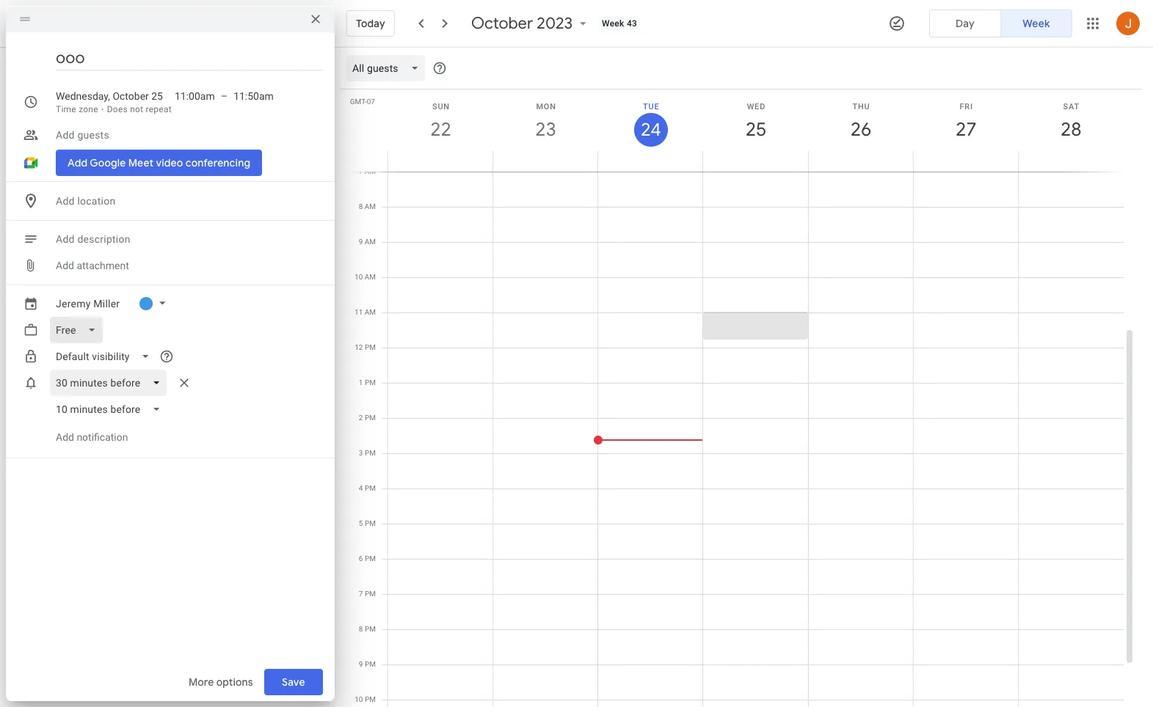 Task type: vqa. For each thing, say whether or not it's contained in the screenshot.


Task type: locate. For each thing, give the bounding box(es) containing it.
2 add from the top
[[56, 195, 75, 207]]

Add title text field
[[56, 47, 323, 69]]

notifications element
[[50, 370, 323, 423]]

Week radio
[[1001, 10, 1073, 37]]

23
[[535, 117, 556, 142]]

sun
[[433, 102, 450, 112]]

8 pm from the top
[[365, 590, 376, 598]]

0 horizontal spatial week
[[602, 18, 625, 29]]

add notification
[[56, 432, 128, 444]]

add for add guests
[[56, 129, 75, 141]]

26 column header
[[808, 90, 914, 172]]

jeremy
[[56, 298, 91, 310]]

am up 8 am
[[365, 167, 376, 176]]

8 for 8 pm
[[359, 626, 363, 634]]

0 horizontal spatial 25
[[151, 90, 163, 102]]

4 pm from the top
[[365, 449, 376, 458]]

5 pm from the top
[[365, 485, 376, 493]]

2 pm from the top
[[365, 379, 376, 387]]

october up not
[[113, 90, 149, 102]]

1 vertical spatial 9
[[359, 661, 363, 669]]

pm right 5 at the left of page
[[365, 520, 376, 528]]

10 up the 11
[[355, 273, 363, 281]]

1 8 from the top
[[359, 203, 363, 211]]

week
[[1023, 17, 1051, 30], [602, 18, 625, 29]]

1 vertical spatial 8
[[359, 626, 363, 634]]

25
[[151, 90, 163, 102], [745, 117, 766, 142]]

am
[[365, 167, 376, 176], [365, 203, 376, 211], [365, 238, 376, 246], [365, 273, 376, 281], [365, 308, 376, 317]]

1 10 from the top
[[355, 273, 363, 281]]

pm up 9 pm
[[365, 626, 376, 634]]

tue 24
[[640, 102, 660, 142]]

thu
[[853, 102, 871, 112]]

pm
[[365, 344, 376, 352], [365, 379, 376, 387], [365, 414, 376, 422], [365, 449, 376, 458], [365, 485, 376, 493], [365, 520, 376, 528], [365, 555, 376, 563], [365, 590, 376, 598], [365, 626, 376, 634], [365, 661, 376, 669], [365, 696, 376, 704]]

0 vertical spatial 7
[[359, 167, 363, 176]]

pm right 6
[[365, 555, 376, 563]]

2 9 from the top
[[359, 661, 363, 669]]

1 vertical spatial 10
[[355, 696, 363, 704]]

add for add notification
[[56, 432, 74, 444]]

am for 10 am
[[365, 273, 376, 281]]

mon
[[536, 102, 557, 112]]

6 pm from the top
[[365, 520, 376, 528]]

week inside week radio
[[1023, 17, 1051, 30]]

week left 43
[[602, 18, 625, 29]]

2 am from the top
[[365, 203, 376, 211]]

add left notification
[[56, 432, 74, 444]]

1 horizontal spatial 25
[[745, 117, 766, 142]]

wed 25
[[745, 102, 766, 142]]

0 vertical spatial 25
[[151, 90, 163, 102]]

1 add from the top
[[56, 129, 75, 141]]

8 am
[[359, 203, 376, 211]]

0 vertical spatial 8
[[359, 203, 363, 211]]

sun 22
[[430, 102, 451, 142]]

week right day
[[1023, 17, 1051, 30]]

2 7 from the top
[[359, 590, 363, 598]]

pm down 9 pm
[[365, 696, 376, 704]]

pm right 12
[[365, 344, 376, 352]]

1 vertical spatial 7
[[359, 590, 363, 598]]

1 pm from the top
[[365, 344, 376, 352]]

does
[[107, 104, 128, 115]]

am for 8 am
[[365, 203, 376, 211]]

7 am
[[359, 167, 376, 176]]

0 vertical spatial 9
[[359, 238, 363, 246]]

thu 26
[[850, 102, 871, 142]]

11:00am – 11:50am
[[175, 90, 274, 102]]

add description button
[[50, 226, 323, 253]]

10 pm from the top
[[365, 661, 376, 669]]

description
[[77, 234, 130, 245]]

am up 9 am
[[365, 203, 376, 211]]

add
[[56, 129, 75, 141], [56, 195, 75, 207], [56, 234, 75, 245], [56, 260, 74, 272], [56, 432, 74, 444]]

option group
[[930, 10, 1073, 37]]

0 horizontal spatial october
[[113, 90, 149, 102]]

5 am from the top
[[365, 308, 376, 317]]

1 horizontal spatial week
[[1023, 17, 1051, 30]]

2 8 from the top
[[359, 626, 363, 634]]

26
[[850, 117, 871, 142]]

7
[[359, 167, 363, 176], [359, 590, 363, 598]]

pm right "2"
[[365, 414, 376, 422]]

1 horizontal spatial october
[[471, 13, 533, 34]]

time zone
[[56, 104, 98, 115]]

2 10 from the top
[[355, 696, 363, 704]]

pm right 1
[[365, 379, 376, 387]]

9 for 9 am
[[359, 238, 363, 246]]

3 am from the top
[[365, 238, 376, 246]]

add up add attachment button
[[56, 234, 75, 245]]

7 down 6
[[359, 590, 363, 598]]

11 pm from the top
[[365, 696, 376, 704]]

1 vertical spatial 25
[[745, 117, 766, 142]]

5 add from the top
[[56, 432, 74, 444]]

24
[[640, 118, 660, 142]]

october 2023 button
[[465, 13, 596, 34]]

9
[[359, 238, 363, 246], [359, 661, 363, 669]]

wednesday, october 25 element
[[739, 113, 773, 147]]

25 up repeat
[[151, 90, 163, 102]]

pm right 4
[[365, 485, 376, 493]]

add for add description
[[56, 234, 75, 245]]

25 down wed
[[745, 117, 766, 142]]

thursday, october 26 element
[[845, 113, 878, 147]]

friday, october 27 element
[[950, 113, 983, 147]]

tue
[[643, 102, 660, 112]]

add left location
[[56, 195, 75, 207]]

october left the 2023
[[471, 13, 533, 34]]

pm for 1 pm
[[365, 379, 376, 387]]

12 pm
[[355, 344, 376, 352]]

9 up 10 am
[[359, 238, 363, 246]]

9 for 9 pm
[[359, 661, 363, 669]]

jeremy miller
[[56, 298, 120, 310]]

repeat
[[146, 104, 172, 115]]

time
[[56, 104, 76, 115]]

add left attachment
[[56, 260, 74, 272]]

october
[[471, 13, 533, 34], [113, 90, 149, 102]]

10 pm
[[355, 696, 376, 704]]

1 am from the top
[[365, 167, 376, 176]]

add inside dropdown button
[[56, 129, 75, 141]]

9 up the 10 pm
[[359, 661, 363, 669]]

8 up 9 pm
[[359, 626, 363, 634]]

10 down 9 pm
[[355, 696, 363, 704]]

location
[[77, 195, 116, 207]]

23 column header
[[493, 90, 599, 172]]

07
[[367, 98, 375, 106]]

fri 27
[[955, 102, 976, 142]]

sat
[[1064, 102, 1080, 112]]

10
[[355, 273, 363, 281], [355, 696, 363, 704]]

5 pm
[[359, 520, 376, 528]]

add inside dropdown button
[[56, 195, 75, 207]]

1
[[359, 379, 363, 387]]

add down time
[[56, 129, 75, 141]]

grid
[[341, 48, 1136, 708]]

add inside "dropdown button"
[[56, 234, 75, 245]]

3 pm
[[359, 449, 376, 458]]

pm down 8 pm
[[365, 661, 376, 669]]

miller
[[93, 298, 120, 310]]

am down 8 am
[[365, 238, 376, 246]]

3 pm from the top
[[365, 414, 376, 422]]

gmt-
[[350, 98, 367, 106]]

0 vertical spatial 10
[[355, 273, 363, 281]]

4 am from the top
[[365, 273, 376, 281]]

am down 9 am
[[365, 273, 376, 281]]

1 pm
[[359, 379, 376, 387]]

11:00am
[[175, 90, 215, 102]]

3 add from the top
[[56, 234, 75, 245]]

8
[[359, 203, 363, 211], [359, 626, 363, 634]]

24 column header
[[598, 90, 704, 172]]

1 9 from the top
[[359, 238, 363, 246]]

not
[[130, 104, 143, 115]]

am right the 11
[[365, 308, 376, 317]]

8 up 9 am
[[359, 203, 363, 211]]

day
[[956, 17, 975, 30]]

9 pm from the top
[[365, 626, 376, 634]]

pm right the 3
[[365, 449, 376, 458]]

pm for 12 pm
[[365, 344, 376, 352]]

28 column header
[[1018, 90, 1124, 172]]

7 pm from the top
[[365, 555, 376, 563]]

4
[[359, 485, 363, 493]]

fri
[[960, 102, 974, 112]]

mon 23
[[535, 102, 557, 142]]

None field
[[347, 55, 431, 82], [50, 317, 108, 344], [50, 344, 162, 370], [50, 370, 173, 397], [50, 397, 173, 423], [347, 55, 431, 82], [50, 317, 108, 344], [50, 344, 162, 370], [50, 370, 173, 397], [50, 397, 173, 423]]

today button
[[347, 6, 395, 41]]

4 add from the top
[[56, 260, 74, 272]]

1 7 from the top
[[359, 167, 363, 176]]

pm up 8 pm
[[365, 590, 376, 598]]

am for 7 am
[[365, 167, 376, 176]]

pm for 9 pm
[[365, 661, 376, 669]]

am for 11 am
[[365, 308, 376, 317]]

7 up 8 am
[[359, 167, 363, 176]]

gmt-07
[[350, 98, 375, 106]]



Task type: describe. For each thing, give the bounding box(es) containing it.
43
[[627, 18, 638, 29]]

pm for 6 pm
[[365, 555, 376, 563]]

7 pm
[[359, 590, 376, 598]]

3
[[359, 449, 363, 458]]

28
[[1060, 117, 1081, 142]]

add attachment button
[[50, 253, 135, 279]]

add location
[[56, 195, 116, 207]]

12
[[355, 344, 363, 352]]

guests
[[77, 129, 109, 141]]

11
[[355, 308, 363, 317]]

week for week
[[1023, 17, 1051, 30]]

10 for 10 pm
[[355, 696, 363, 704]]

am for 9 am
[[365, 238, 376, 246]]

10 am
[[355, 273, 376, 281]]

sunday, october 22 element
[[424, 113, 458, 147]]

add for add location
[[56, 195, 75, 207]]

add for add attachment
[[56, 260, 74, 272]]

8 pm
[[359, 626, 376, 634]]

zone
[[79, 104, 98, 115]]

grid containing 22
[[341, 48, 1136, 708]]

9 am
[[359, 238, 376, 246]]

to element
[[221, 89, 228, 104]]

Day radio
[[930, 10, 1002, 37]]

notification
[[77, 432, 128, 444]]

pm for 3 pm
[[365, 449, 376, 458]]

8 for 8 am
[[359, 203, 363, 211]]

today
[[356, 17, 385, 30]]

tuesday, october 24, today element
[[634, 113, 668, 147]]

pm for 8 pm
[[365, 626, 376, 634]]

6
[[359, 555, 363, 563]]

add attachment
[[56, 260, 129, 272]]

7 for 7 am
[[359, 167, 363, 176]]

add guests
[[56, 129, 109, 141]]

22
[[430, 117, 451, 142]]

october 2023
[[471, 13, 573, 34]]

pm for 5 pm
[[365, 520, 376, 528]]

add guests button
[[50, 122, 323, 148]]

2
[[359, 414, 363, 422]]

6 pm
[[359, 555, 376, 563]]

7 for 7 pm
[[359, 590, 363, 598]]

11 am
[[355, 308, 376, 317]]

4 pm
[[359, 485, 376, 493]]

week for week 43
[[602, 18, 625, 29]]

add description
[[56, 234, 130, 245]]

attachment
[[77, 260, 129, 272]]

pm for 10 pm
[[365, 696, 376, 704]]

pm for 7 pm
[[365, 590, 376, 598]]

0 vertical spatial october
[[471, 13, 533, 34]]

week 43
[[602, 18, 638, 29]]

27 column header
[[913, 90, 1019, 172]]

9 pm
[[359, 661, 376, 669]]

2023
[[537, 13, 573, 34]]

add location button
[[50, 188, 323, 214]]

1 vertical spatial october
[[113, 90, 149, 102]]

5
[[359, 520, 363, 528]]

11:50am
[[234, 90, 274, 102]]

25 column header
[[703, 90, 809, 172]]

27
[[955, 117, 976, 142]]

add notification button
[[50, 420, 134, 455]]

monday, october 23 element
[[529, 113, 563, 147]]

10 for 10 am
[[355, 273, 363, 281]]

option group containing day
[[930, 10, 1073, 37]]

pm for 2 pm
[[365, 414, 376, 422]]

2 pm
[[359, 414, 376, 422]]

saturday, october 28 element
[[1055, 113, 1089, 147]]

pm for 4 pm
[[365, 485, 376, 493]]

wed
[[747, 102, 766, 112]]

25 inside 'wed 25'
[[745, 117, 766, 142]]

–
[[221, 90, 228, 102]]

wednesday, october 25
[[56, 90, 163, 102]]

does not repeat
[[107, 104, 172, 115]]

22 column header
[[388, 90, 494, 172]]

wednesday,
[[56, 90, 110, 102]]

sat 28
[[1060, 102, 1081, 142]]



